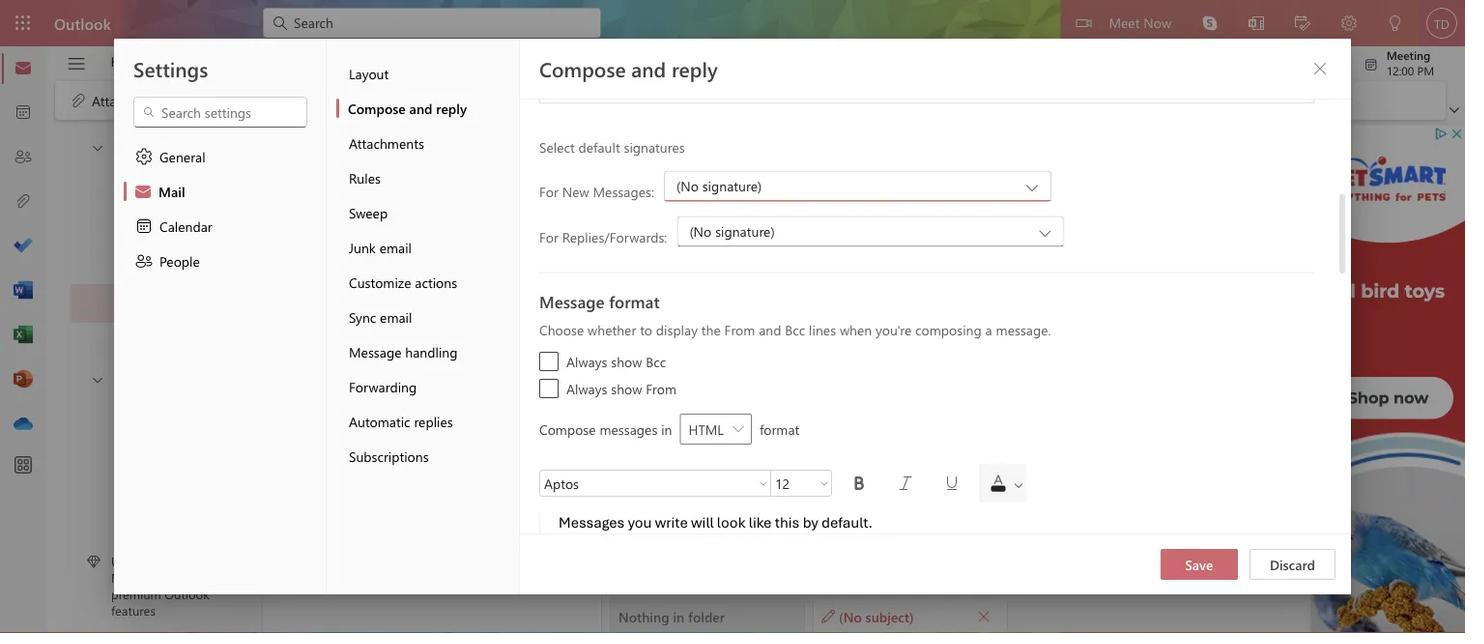 Task type: vqa. For each thing, say whether or not it's contained in the screenshot.
 Sent Items inside the tree
no



Task type: locate. For each thing, give the bounding box(es) containing it.
format up whether
[[609, 290, 660, 313]]

upgrade
[[111, 553, 159, 570]]

 left font size text box
[[758, 478, 769, 489]]

0 vertical spatial mike@example.com
[[340, 152, 491, 174]]

0 vertical spatial view
[[177, 52, 206, 70]]

general
[[160, 147, 205, 165]]

0 vertical spatial  button
[[1305, 53, 1336, 84]]


[[943, 474, 962, 493]]

mike@example.com up ' send email'
[[340, 177, 443, 192]]

 inside favorites tree item
[[90, 140, 105, 155]]

0 vertical spatial 
[[115, 178, 134, 197]]

0 horizontal spatial  button
[[971, 603, 998, 630]]

document containing settings
[[0, 0, 1465, 633]]

in left folder
[[673, 607, 685, 625]]

and down concern,
[[759, 320, 782, 338]]

1 vertical spatial to
[[163, 553, 174, 570]]

messages
[[559, 513, 625, 532]]

forwarding
[[349, 377, 417, 395]]

-
[[455, 312, 460, 330], [493, 312, 499, 330]]

message up choose at the left of page
[[539, 290, 605, 313]]

reply inside tab panel
[[672, 55, 718, 82]]

compose and reply inside the "compose and reply" button
[[348, 99, 467, 117]]

 up upgrade
[[115, 526, 134, 545]]

bcc down display
[[646, 352, 666, 370]]

 pictures
[[369, 91, 439, 110]]

1 horizontal spatial  button
[[1305, 53, 1336, 84]]

tab list
[[96, 46, 664, 76]]

 for  sent items 1
[[115, 217, 134, 236]]

2 horizontal spatial message
[[539, 290, 605, 313]]

compose inside message format element
[[539, 420, 596, 438]]

1 vertical spatial message
[[539, 290, 605, 313]]

1 horizontal spatial -
[[493, 312, 499, 330]]

from right the
[[725, 320, 755, 338]]

 for  meeting 12:00 pm
[[1364, 57, 1379, 73]]

to for to whom it may concern,
[[622, 295, 636, 314]]

message button
[[279, 46, 361, 76]]

and
[[632, 55, 666, 82], [409, 99, 433, 117], [759, 320, 782, 338]]

 for 
[[115, 487, 134, 507]]

bcc left lines
[[785, 320, 805, 338]]

draw button
[[526, 46, 586, 76]]

with
[[191, 569, 214, 586]]

view for view
[[177, 52, 206, 70]]

and inside button
[[409, 99, 433, 117]]

show for bcc
[[611, 352, 642, 370]]

look
[[717, 513, 746, 532]]

1 horizontal spatial 
[[1313, 61, 1328, 76]]

to inside 'text box'
[[622, 295, 636, 314]]

 for  button over the like
[[758, 478, 769, 489]]

and inside message format element
[[759, 320, 782, 338]]

in right messages
[[661, 420, 672, 438]]

1 vertical spatial email
[[380, 238, 412, 256]]

inbox
[[142, 179, 175, 196]]

mike@example.com up sweep button
[[340, 152, 491, 174]]

0 horizontal spatial in
[[661, 420, 672, 438]]

1 vertical spatial 
[[977, 609, 991, 623]]


[[66, 54, 87, 74]]

1 horizontal spatial message
[[349, 343, 402, 361]]

 button right font size text box
[[817, 470, 832, 497]]

onedrive image
[[14, 415, 33, 434]]

 button left 
[[80, 130, 113, 165]]

0 horizontal spatial message
[[293, 52, 346, 70]]

1 show from the top
[[611, 352, 642, 370]]

document
[[0, 0, 1465, 633]]

0 horizontal spatial and
[[409, 99, 433, 117]]

0 horizontal spatial from
[[646, 379, 677, 397]]

 for  button right of powerpoint icon
[[90, 372, 105, 387]]

2  from the top
[[115, 526, 134, 545]]

2 vertical spatial and
[[759, 320, 782, 338]]

 drafts
[[115, 255, 178, 275]]

application
[[0, 0, 1465, 633]]

1 vertical spatial 
[[115, 487, 134, 507]]

0 horizontal spatial bcc
[[646, 352, 666, 370]]

2 vertical spatial compose
[[539, 420, 596, 438]]


[[850, 474, 869, 493]]

settings tab list
[[114, 39, 327, 595]]

and down layout button
[[409, 99, 433, 117]]

1 vertical spatial format
[[760, 420, 800, 438]]

always down whether
[[566, 352, 607, 370]]

1  from the top
[[115, 178, 134, 197]]

to
[[640, 320, 652, 338], [163, 553, 174, 570]]

send
[[366, 203, 396, 220]]

message for message
[[293, 52, 346, 70]]

2  from the top
[[115, 410, 134, 429]]


[[822, 609, 835, 623]]

1 always from the top
[[566, 352, 607, 370]]

nothing in folder button
[[610, 598, 805, 633]]

bcc
[[785, 320, 805, 338], [646, 352, 666, 370]]

- right blue
[[493, 312, 499, 330]]

 inside tree item
[[115, 178, 134, 197]]

composing
[[916, 320, 982, 338]]

1 vertical spatial 
[[115, 410, 134, 429]]

button
[[660, 367, 704, 386]]

email inside "button"
[[380, 308, 412, 326]]

choose
[[539, 320, 584, 338]]

 button
[[886, 464, 925, 503]]

1 vertical spatial  button
[[971, 603, 998, 630]]

1 vertical spatial to
[[622, 295, 636, 314]]

 send email
[[343, 203, 432, 222]]

mobile
[[326, 292, 367, 310]]

whom it
[[639, 295, 693, 314]]

show
[[611, 352, 642, 370], [611, 379, 642, 397]]

1 horizontal spatial in
[[673, 607, 685, 625]]

1 horizontal spatial format
[[760, 420, 800, 438]]

email right junk
[[380, 238, 412, 256]]

message inside compose and reply tab panel
[[539, 290, 605, 313]]

to up whether
[[622, 295, 636, 314]]

1 vertical spatial from
[[646, 379, 677, 397]]

 inside tree item
[[115, 217, 134, 236]]

 inside  meeting 12:00 pm
[[1364, 57, 1379, 73]]

bullet
[[660, 348, 699, 367]]

1 vertical spatial always
[[566, 379, 607, 397]]

0 vertical spatial always
[[566, 352, 607, 370]]

calendar
[[160, 217, 212, 235]]

insert button
[[361, 46, 425, 76]]

1 - from the left
[[455, 312, 460, 330]]

junk email
[[349, 238, 412, 256]]

view inside popup button
[[475, 202, 503, 220]]

message format element
[[539, 320, 1315, 567]]

junk email button
[[336, 230, 519, 265]]

1 vertical spatial compose
[[348, 99, 406, 117]]

outlook right premium on the bottom of the page
[[165, 586, 209, 602]]

mike@example.com button
[[340, 152, 491, 177]]

 button right powerpoint icon
[[80, 362, 113, 397]]

0 horizontal spatial outlook
[[54, 13, 111, 33]]

word image
[[14, 281, 33, 301]]

0 horizontal spatial view
[[177, 52, 206, 70]]

0 horizontal spatial format
[[609, 290, 660, 313]]

to do image
[[14, 237, 33, 256]]

0 vertical spatial in
[[661, 420, 672, 438]]

1 vertical spatial and
[[409, 99, 433, 117]]

outlook inside banner
[[54, 13, 111, 33]]

view up search settings search field
[[177, 52, 206, 70]]

to whom it may concern,
[[622, 295, 787, 314]]

automatic replies button
[[336, 404, 519, 439]]

 for 
[[115, 410, 134, 429]]


[[133, 182, 153, 201]]

0 vertical spatial show
[[611, 352, 642, 370]]

email right send
[[400, 203, 432, 220]]

settings heading
[[133, 55, 208, 82]]

will
[[691, 513, 714, 532]]


[[1076, 15, 1092, 31]]

 inside reading pane main content
[[977, 609, 991, 623]]

 left inbox
[[115, 178, 134, 197]]

tree
[[71, 400, 226, 633]]

0 horizontal spatial compose and reply
[[348, 99, 467, 117]]


[[896, 474, 915, 493]]

1 horizontal spatial and
[[632, 55, 666, 82]]

select
[[539, 138, 575, 156]]

- right 12
[[455, 312, 460, 330]]

1 horizontal spatial to
[[643, 198, 658, 216]]

 inside 'settings' tab list
[[134, 217, 154, 236]]

0 vertical spatial 
[[1364, 57, 1379, 73]]

outlook
[[54, 13, 111, 33], [165, 586, 209, 602]]

Font size text field
[[771, 472, 816, 495]]

1  from the top
[[115, 255, 134, 275]]

0 vertical spatial reply
[[672, 55, 718, 82]]

formatting options. list box
[[550, 56, 1304, 102]]

layout
[[349, 64, 389, 82]]

in inside nothing in folder button
[[673, 607, 685, 625]]

mike@example.com
[[340, 152, 491, 174], [340, 177, 443, 192]]

 right powerpoint icon
[[90, 372, 105, 387]]

2 - from the left
[[493, 312, 499, 330]]

1 vertical spatial in
[[673, 607, 685, 625]]

1 horizontal spatial to
[[640, 320, 652, 338]]

0 vertical spatial message
[[293, 52, 346, 70]]

1 horizontal spatial view
[[475, 202, 503, 220]]

 button inside favorites tree item
[[80, 130, 113, 165]]

2 always from the top
[[566, 379, 607, 397]]

 for  button inside favorites tree item
[[90, 140, 105, 155]]

2 vertical spatial message
[[349, 343, 402, 361]]

0 horizontal spatial to
[[163, 553, 174, 570]]

view left profile
[[475, 202, 503, 220]]

2 for from the top
[[539, 227, 559, 245]]

2 vertical spatial email
[[380, 308, 412, 326]]

view
[[177, 52, 206, 70], [475, 202, 503, 220]]

message
[[293, 52, 346, 70], [539, 290, 605, 313], [349, 343, 402, 361]]

always show from
[[566, 379, 677, 397]]

0 vertical spatial 
[[115, 255, 134, 275]]

1 vertical spatial for
[[539, 227, 559, 245]]

1 vertical spatial outlook
[[165, 586, 209, 602]]

2  from the top
[[115, 487, 134, 507]]

discard
[[1270, 555, 1316, 573]]

meet now
[[1109, 13, 1172, 31]]

1 vertical spatial show
[[611, 379, 642, 397]]

outlook up  button
[[54, 13, 111, 33]]

 left drafts
[[115, 255, 134, 275]]

to up 'replies/forwards:'
[[643, 198, 658, 216]]

customize
[[349, 273, 411, 291]]

sweep button
[[336, 195, 519, 230]]

1 mike@example.com from the top
[[340, 152, 491, 174]]

include group
[[59, 81, 612, 120]]

reply down outlook banner
[[672, 55, 718, 82]]

home
[[111, 52, 147, 70]]

0 vertical spatial to
[[640, 320, 652, 338]]

0 horizontal spatial to
[[622, 295, 636, 314]]

subscriptions
[[349, 447, 429, 465]]

0 horizontal spatial reply
[[436, 99, 467, 117]]

and up signatures
[[632, 55, 666, 82]]

people image
[[14, 148, 33, 167]]

dialog
[[0, 0, 1465, 633]]

items
[[172, 217, 205, 235]]

1 vertical spatial compose and reply
[[348, 99, 467, 117]]

sweep
[[349, 203, 388, 221]]

 right font size text box
[[819, 478, 830, 489]]

message list section
[[263, 129, 714, 632]]

view inside tab list
[[177, 52, 206, 70]]

filter
[[514, 251, 543, 268]]

 button right subject)
[[971, 603, 998, 630]]

compose and reply heading
[[539, 55, 718, 82]]

view profile button
[[441, 198, 554, 225]]

html
[[689, 420, 724, 438]]

 calendar
[[134, 217, 212, 236]]

0 vertical spatial 
[[115, 217, 134, 236]]

for for for replies/forwards:
[[539, 227, 559, 245]]

0 vertical spatial from
[[725, 320, 755, 338]]

0 vertical spatial 
[[1313, 61, 1328, 76]]

0 vertical spatial outlook
[[54, 13, 111, 33]]

0 vertical spatial to
[[643, 198, 658, 216]]

to left display
[[640, 320, 652, 338]]

0 horizontal spatial 
[[134, 217, 154, 236]]

show for from
[[611, 379, 642, 397]]

message inside button
[[349, 343, 402, 361]]

may
[[696, 295, 724, 314]]

filter button
[[476, 244, 555, 275]]

1 horizontal spatial outlook
[[165, 586, 209, 602]]

0 vertical spatial email
[[400, 203, 432, 220]]

 sent items 1
[[115, 217, 208, 236]]

1 vertical spatial bcc
[[646, 352, 666, 370]]

 left 
[[90, 140, 105, 155]]

 down ''
[[115, 487, 134, 507]]

 button
[[933, 464, 972, 503]]

message inside button
[[293, 52, 346, 70]]

for left new
[[539, 182, 559, 200]]

options
[[602, 52, 649, 70]]

1 vertical spatial 
[[115, 526, 134, 545]]

 button left  meeting 12:00 pm
[[1305, 53, 1336, 84]]

reply down layout button
[[436, 99, 467, 117]]

 up ''
[[115, 410, 134, 429]]

always for always show from
[[566, 379, 607, 397]]

0 vertical spatial compose
[[539, 55, 626, 82]]

settings
[[133, 55, 208, 82]]

Compose message format field
[[680, 414, 752, 446]]


[[90, 140, 105, 155], [90, 372, 105, 387], [758, 478, 769, 489], [819, 478, 830, 489], [1012, 479, 1026, 492]]

0 vertical spatial for
[[539, 182, 559, 200]]

show up always show from
[[611, 352, 642, 370]]

0 horizontal spatial -
[[455, 312, 460, 330]]

from down bullet
[[646, 379, 677, 397]]

show down always show bcc
[[611, 379, 642, 397]]

handling
[[405, 343, 458, 361]]

message handling
[[349, 343, 458, 361]]

compose and reply tab panel
[[520, 0, 1351, 595]]

1 vertical spatial view
[[475, 202, 503, 220]]

to inside button
[[643, 198, 658, 216]]

for up filter
[[539, 227, 559, 245]]

sync email
[[349, 308, 412, 326]]

 right 
[[1012, 479, 1026, 492]]

 left  meeting 12:00 pm
[[1313, 61, 1328, 76]]

message down apple
[[349, 343, 402, 361]]

options button
[[587, 46, 664, 76]]

message up include group at the top left
[[293, 52, 346, 70]]

always show bcc
[[566, 352, 666, 370]]

message for message format
[[539, 290, 605, 313]]

 inside tree item
[[115, 255, 134, 275]]

1 horizontal spatial 
[[1364, 57, 1379, 73]]

display
[[656, 320, 698, 338]]

1 vertical spatial 
[[134, 217, 154, 236]]

1 vertical spatial reply
[[436, 99, 467, 117]]

email for sync email
[[380, 308, 412, 326]]

new
[[562, 182, 589, 200]]

dialog containing settings
[[0, 0, 1465, 633]]

email inside button
[[380, 238, 412, 256]]

subscriptions button
[[336, 439, 519, 474]]

2 show from the top
[[611, 379, 642, 397]]

always down always show bcc
[[566, 379, 607, 397]]

 right subject)
[[977, 609, 991, 623]]

 for  calendar
[[134, 217, 154, 236]]

email right sync
[[380, 308, 412, 326]]

compose and reply inside compose and reply tab panel
[[539, 55, 718, 82]]

12:00
[[1387, 62, 1414, 78]]

1 horizontal spatial reply
[[672, 55, 718, 82]]

 left sent
[[115, 217, 134, 236]]

to right upgrade
[[163, 553, 174, 570]]

1 vertical spatial mike@example.com
[[340, 177, 443, 192]]

0 horizontal spatial 
[[977, 609, 991, 623]]

upgrade to microsoft 365 with premium outlook features
[[111, 553, 214, 619]]

2 horizontal spatial and
[[759, 320, 782, 338]]

0 vertical spatial compose and reply
[[539, 55, 718, 82]]

1 horizontal spatial compose and reply
[[539, 55, 718, 82]]

1 for from the top
[[539, 182, 559, 200]]

1  from the top
[[115, 217, 134, 236]]

1 horizontal spatial bcc
[[785, 320, 805, 338]]

format up font size text box
[[760, 420, 800, 438]]



Task type: describe. For each thing, give the bounding box(es) containing it.
ad
[[517, 295, 529, 308]]

outlook banner
[[0, 0, 1465, 46]]

application containing settings
[[0, 0, 1465, 633]]

To text field
[[690, 197, 1215, 219]]

microsoft
[[111, 569, 164, 586]]

messages you write will look like this by default.
[[559, 513, 873, 532]]

nothing
[[619, 607, 669, 625]]

to inside message format element
[[640, 320, 652, 338]]

this
[[775, 513, 800, 532]]

24
[[581, 312, 596, 330]]

concern,
[[727, 295, 787, 314]]

left-rail-appbar navigation
[[4, 46, 43, 447]]

 button
[[979, 464, 1028, 503]]

 tree item
[[71, 168, 226, 207]]

365
[[167, 569, 188, 586]]

customize actions
[[349, 273, 457, 291]]

favorites
[[117, 137, 179, 158]]

 (no subject)
[[822, 607, 914, 625]]

to for to
[[643, 198, 658, 216]]

 inside popup button
[[1012, 479, 1026, 492]]

profile
[[507, 202, 545, 220]]

tab list containing home
[[96, 46, 664, 76]]

view button
[[162, 46, 220, 76]]

powerpoint image
[[14, 370, 33, 390]]

email inside ' send email'
[[400, 203, 432, 220]]

save button
[[1161, 549, 1238, 580]]

a
[[986, 320, 993, 338]]

you
[[628, 513, 652, 532]]

select default signatures
[[539, 138, 685, 156]]

sent
[[142, 217, 169, 235]]

 for  inbox
[[115, 178, 134, 197]]

favorites tree item
[[71, 130, 226, 168]]

 button up the like
[[756, 470, 771, 497]]

test
[[622, 477, 656, 495]]

excel image
[[14, 326, 33, 345]]

compose messages in
[[539, 420, 672, 438]]

default.
[[822, 513, 873, 532]]

like
[[749, 513, 772, 532]]


[[115, 294, 134, 313]]

outlook link
[[54, 0, 111, 46]]


[[460, 91, 480, 110]]

files image
[[14, 192, 33, 212]]

Add a subject text field
[[610, 240, 1141, 271]]

replies/forwards:
[[562, 227, 667, 245]]

 tree item
[[71, 207, 226, 246]]

people
[[160, 252, 200, 270]]

blue
[[464, 312, 490, 330]]

 button
[[840, 464, 879, 503]]

message for message handling
[[349, 343, 402, 361]]

meet
[[1109, 13, 1140, 31]]

message.
[[996, 320, 1051, 338]]

for new messages:
[[539, 182, 654, 200]]

reply inside button
[[436, 99, 467, 117]]

sync
[[349, 308, 376, 326]]

premium
[[111, 586, 161, 602]]

layout button
[[336, 56, 519, 91]]

 inside compose and reply tab panel
[[1313, 61, 1328, 76]]

Search settings search field
[[156, 102, 287, 122]]

mike@example.com image
[[282, 152, 329, 198]]

1 horizontal spatial from
[[725, 320, 755, 338]]

messages
[[600, 420, 658, 438]]

 tree item
[[71, 246, 226, 284]]


[[134, 251, 154, 271]]

 for  drafts
[[115, 255, 134, 275]]

for for for new messages:
[[539, 182, 559, 200]]

for replies/forwards:
[[539, 227, 667, 245]]

folder
[[688, 607, 725, 625]]

view for view profile
[[475, 202, 503, 220]]

tree containing 
[[71, 400, 226, 633]]

features
[[111, 602, 156, 619]]

customize actions button
[[336, 265, 519, 300]]

home button
[[96, 46, 161, 76]]

monthly
[[599, 312, 649, 330]]

 general
[[134, 147, 205, 166]]

 for 
[[115, 526, 134, 545]]

lines
[[809, 320, 836, 338]]

 button
[[57, 47, 96, 80]]

meeting
[[1387, 47, 1431, 62]]

attachments
[[349, 134, 424, 152]]

(no
[[839, 607, 862, 625]]

subject)
[[866, 607, 914, 625]]

(with
[[545, 312, 577, 330]]

calendar image
[[14, 103, 33, 123]]

Font text field
[[540, 472, 755, 495]]

message format
[[539, 290, 660, 313]]

favorites tree
[[71, 122, 226, 362]]

outlook inside upgrade to microsoft 365 with premium outlook features
[[165, 586, 209, 602]]

12
[[436, 312, 451, 330]]

to inside upgrade to microsoft 365 with premium outlook features
[[163, 553, 174, 570]]

2
[[201, 256, 208, 274]]

more apps image
[[14, 456, 33, 476]]


[[134, 147, 154, 166]]

view profile
[[475, 202, 545, 220]]

bullet points button
[[660, 348, 744, 386]]

in inside message format element
[[661, 420, 672, 438]]

0 vertical spatial format
[[609, 290, 660, 313]]

pm
[[1418, 62, 1435, 78]]

Message body, press Alt+F10 to exit text field
[[622, 295, 1275, 564]]

0 vertical spatial bcc
[[785, 320, 805, 338]]

whether
[[588, 320, 636, 338]]


[[142, 105, 156, 119]]


[[115, 449, 134, 468]]

reading pane main content
[[602, 121, 1306, 633]]

write
[[655, 513, 688, 532]]

 for  button to the right of font size text box
[[819, 478, 830, 489]]

compose inside button
[[348, 99, 406, 117]]

mail image
[[14, 59, 33, 78]]

points
[[702, 348, 744, 367]]

choose whether to display the from and bcc lines when you're composing a message.
[[539, 320, 1051, 338]]

always for always show bcc
[[566, 352, 607, 370]]

view profile button
[[441, 198, 554, 225]]

pictures
[[392, 91, 439, 109]]

mail
[[159, 182, 185, 200]]

premium features image
[[87, 555, 101, 569]]

0 vertical spatial and
[[632, 55, 666, 82]]

insert
[[376, 52, 411, 70]]

email for junk email
[[380, 238, 412, 256]]

actions
[[415, 273, 457, 291]]

automatic replies
[[349, 412, 453, 430]]

2 mike@example.com from the top
[[340, 177, 443, 192]]

drafts
[[142, 256, 178, 274]]

payments)
[[653, 312, 714, 330]]



